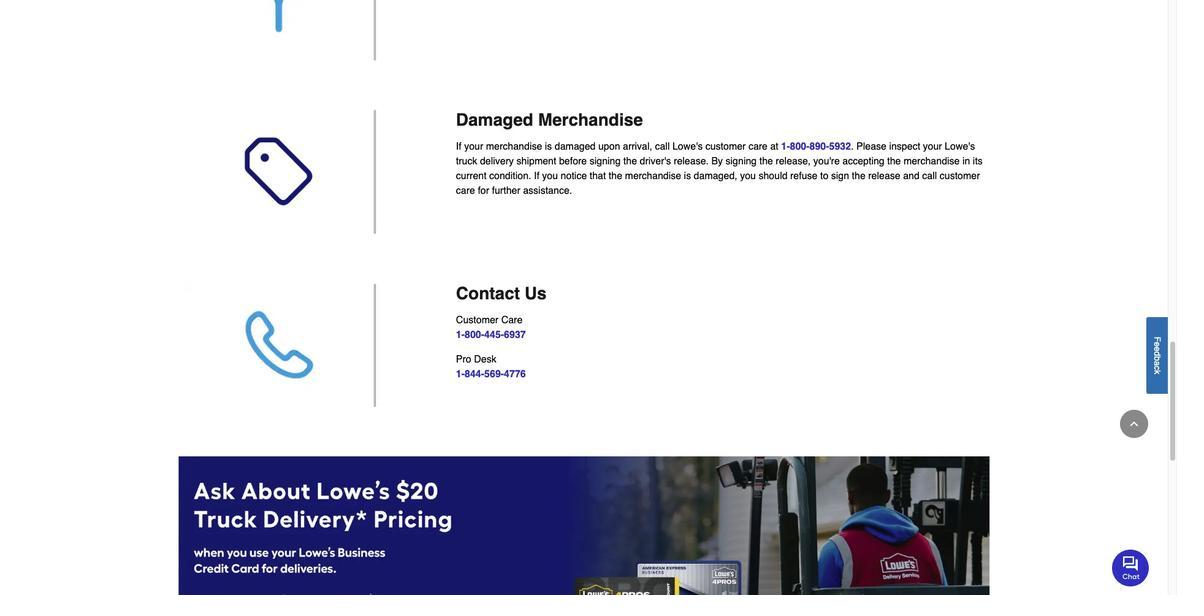 Task type: describe. For each thing, give the bounding box(es) containing it.
f e e d b a c k
[[1153, 336, 1163, 374]]

800- inside customer care 1-800-445-6937
[[465, 330, 485, 341]]

before
[[559, 156, 587, 167]]

0 horizontal spatial call
[[655, 141, 670, 152]]

1 you from the left
[[542, 171, 558, 182]]

care
[[502, 315, 523, 326]]

customer
[[456, 315, 499, 326]]

merchandise
[[538, 110, 643, 130]]

damaged
[[456, 110, 534, 130]]

2 signing from the left
[[726, 156, 757, 167]]

0 vertical spatial is
[[545, 141, 552, 152]]

you're
[[814, 156, 840, 167]]

the right that
[[609, 171, 623, 182]]

delivery
[[480, 156, 514, 167]]

ask about lowe's $20 truck delivery when you use your lowe's business credit card for deliveries. image
[[178, 456, 990, 595]]

upon
[[599, 141, 621, 152]]

chat invite button image
[[1113, 549, 1150, 586]]

sign
[[832, 171, 850, 182]]

condition.
[[490, 171, 532, 182]]

0 vertical spatial care
[[749, 141, 768, 152]]

assistance.
[[523, 185, 572, 196]]

6937
[[504, 330, 526, 341]]

the up should
[[760, 156, 773, 167]]

1-800-890-5932 link
[[782, 141, 852, 152]]

please
[[857, 141, 887, 152]]

lowe's inside '. please inspect your lowe's truck delivery shipment before signing the driver's release. by signing the release, you're accepting the merchandise in its current condition. if you notice that the merchandise is damaged, you should refuse to sign the release and call customer care for further assistance.'
[[945, 141, 976, 152]]

damaged merchandise
[[456, 110, 643, 130]]

contact
[[456, 284, 520, 303]]

pro desk 1-844-569-4776
[[456, 354, 526, 380]]

0 horizontal spatial merchandise
[[486, 141, 542, 152]]

for
[[478, 185, 490, 196]]

a double arrow icon. image
[[181, 0, 437, 61]]

by
[[712, 156, 723, 167]]

further
[[492, 185, 521, 196]]

customer inside '. please inspect your lowe's truck delivery shipment before signing the driver's release. by signing the release, you're accepting the merchandise in its current condition. if you notice that the merchandise is damaged, you should refuse to sign the release and call customer care for further assistance.'
[[940, 171, 981, 182]]

a
[[1153, 361, 1163, 365]]

in
[[963, 156, 971, 167]]

5932
[[830, 141, 852, 152]]

customer care 1-800-445-6937
[[456, 315, 526, 341]]

2 you from the left
[[741, 171, 756, 182]]

your inside '. please inspect your lowe's truck delivery shipment before signing the driver's release. by signing the release, you're accepting the merchandise in its current condition. if you notice that the merchandise is damaged, you should refuse to sign the release and call customer care for further assistance.'
[[924, 141, 943, 152]]

damaged
[[555, 141, 596, 152]]

desk
[[474, 354, 497, 365]]

that
[[590, 171, 606, 182]]

.
[[852, 141, 854, 152]]

chevron up image
[[1129, 418, 1141, 430]]

k
[[1153, 370, 1163, 374]]

notice
[[561, 171, 587, 182]]

a price tag icon. image
[[181, 110, 437, 235]]

1- for customer care 1-800-445-6937
[[456, 330, 465, 341]]

arrival,
[[623, 141, 653, 152]]

refuse
[[791, 171, 818, 182]]

b
[[1153, 356, 1163, 361]]



Task type: locate. For each thing, give the bounding box(es) containing it.
shipment
[[517, 156, 557, 167]]

2 lowe's from the left
[[945, 141, 976, 152]]

1 horizontal spatial you
[[741, 171, 756, 182]]

0 horizontal spatial care
[[456, 185, 475, 196]]

f e e d b a c k button
[[1147, 317, 1169, 394]]

care left at
[[749, 141, 768, 152]]

lowe's up "in"
[[945, 141, 976, 152]]

if
[[456, 141, 462, 152], [534, 171, 540, 182]]

the up release
[[888, 156, 901, 167]]

1 vertical spatial if
[[534, 171, 540, 182]]

and
[[904, 171, 920, 182]]

signing right by
[[726, 156, 757, 167]]

truck
[[456, 156, 478, 167]]

merchandise up and
[[904, 156, 960, 167]]

1-800-445-6937 link
[[456, 330, 526, 341]]

scroll to top element
[[1121, 410, 1149, 438]]

the down arrival,
[[624, 156, 637, 167]]

890-
[[810, 141, 830, 152]]

0 vertical spatial merchandise
[[486, 141, 542, 152]]

1- for pro desk 1-844-569-4776
[[456, 369, 465, 380]]

us
[[525, 284, 547, 303]]

if down shipment
[[534, 171, 540, 182]]

current
[[456, 171, 487, 182]]

customer
[[706, 141, 746, 152], [940, 171, 981, 182]]

at
[[771, 141, 779, 152]]

lowe's
[[673, 141, 703, 152], [945, 141, 976, 152]]

call inside '. please inspect your lowe's truck delivery shipment before signing the driver's release. by signing the release, you're accepting the merchandise in its current condition. if you notice that the merchandise is damaged, you should refuse to sign the release and call customer care for further assistance.'
[[923, 171, 937, 182]]

merchandise
[[486, 141, 542, 152], [904, 156, 960, 167], [625, 171, 682, 182]]

0 horizontal spatial 800-
[[465, 330, 485, 341]]

e
[[1153, 342, 1163, 346], [1153, 346, 1163, 351]]

800- up release,
[[790, 141, 810, 152]]

0 vertical spatial if
[[456, 141, 462, 152]]

should
[[759, 171, 788, 182]]

call right and
[[923, 171, 937, 182]]

if inside '. please inspect your lowe's truck delivery shipment before signing the driver's release. by signing the release, you're accepting the merchandise in its current condition. if you notice that the merchandise is damaged, you should refuse to sign the release and call customer care for further assistance.'
[[534, 171, 540, 182]]

you up assistance.
[[542, 171, 558, 182]]

1 vertical spatial 800-
[[465, 330, 485, 341]]

signing down upon
[[590, 156, 621, 167]]

your
[[464, 141, 484, 152], [924, 141, 943, 152]]

your right inspect
[[924, 141, 943, 152]]

1 e from the top
[[1153, 342, 1163, 346]]

0 horizontal spatial you
[[542, 171, 558, 182]]

1 horizontal spatial signing
[[726, 156, 757, 167]]

if up the truck
[[456, 141, 462, 152]]

1 vertical spatial call
[[923, 171, 937, 182]]

f
[[1153, 336, 1163, 342]]

844-
[[465, 369, 485, 380]]

0 horizontal spatial lowe's
[[673, 141, 703, 152]]

if your merchandise is damaged upon arrival, call lowe's customer care at 1-800-890-5932
[[456, 141, 852, 152]]

damaged,
[[694, 171, 738, 182]]

customer up by
[[706, 141, 746, 152]]

1 lowe's from the left
[[673, 141, 703, 152]]

care inside '. please inspect your lowe's truck delivery shipment before signing the driver's release. by signing the release, you're accepting the merchandise in its current condition. if you notice that the merchandise is damaged, you should refuse to sign the release and call customer care for further assistance.'
[[456, 185, 475, 196]]

call up driver's
[[655, 141, 670, 152]]

2 horizontal spatial merchandise
[[904, 156, 960, 167]]

1- inside pro desk 1-844-569-4776
[[456, 369, 465, 380]]

1-
[[782, 141, 790, 152], [456, 330, 465, 341], [456, 369, 465, 380]]

800-
[[790, 141, 810, 152], [465, 330, 485, 341]]

445-
[[485, 330, 504, 341]]

1- down 'pro'
[[456, 369, 465, 380]]

2 vertical spatial merchandise
[[625, 171, 682, 182]]

is inside '. please inspect your lowe's truck delivery shipment before signing the driver's release. by signing the release, you're accepting the merchandise in its current condition. if you notice that the merchandise is damaged, you should refuse to sign the release and call customer care for further assistance.'
[[684, 171, 691, 182]]

0 horizontal spatial is
[[545, 141, 552, 152]]

care
[[749, 141, 768, 152], [456, 185, 475, 196]]

1 horizontal spatial is
[[684, 171, 691, 182]]

d
[[1153, 351, 1163, 356]]

a telephone handset icon. image
[[181, 284, 437, 407]]

e up b
[[1153, 346, 1163, 351]]

1 vertical spatial care
[[456, 185, 475, 196]]

merchandise up delivery
[[486, 141, 542, 152]]

1 horizontal spatial if
[[534, 171, 540, 182]]

is down release.
[[684, 171, 691, 182]]

1 vertical spatial 1-
[[456, 330, 465, 341]]

0 horizontal spatial signing
[[590, 156, 621, 167]]

1 horizontal spatial lowe's
[[945, 141, 976, 152]]

merchandise down driver's
[[625, 171, 682, 182]]

customer down "in"
[[940, 171, 981, 182]]

pro
[[456, 354, 472, 365]]

inspect
[[890, 141, 921, 152]]

1- right at
[[782, 141, 790, 152]]

your up the truck
[[464, 141, 484, 152]]

0 vertical spatial 800-
[[790, 141, 810, 152]]

0 horizontal spatial customer
[[706, 141, 746, 152]]

0 vertical spatial call
[[655, 141, 670, 152]]

2 vertical spatial 1-
[[456, 369, 465, 380]]

c
[[1153, 365, 1163, 370]]

the
[[624, 156, 637, 167], [760, 156, 773, 167], [888, 156, 901, 167], [609, 171, 623, 182], [852, 171, 866, 182]]

e up "d"
[[1153, 342, 1163, 346]]

2 e from the top
[[1153, 346, 1163, 351]]

1 vertical spatial merchandise
[[904, 156, 960, 167]]

1 vertical spatial is
[[684, 171, 691, 182]]

800- down customer
[[465, 330, 485, 341]]

1 vertical spatial customer
[[940, 171, 981, 182]]

contact us
[[456, 284, 547, 303]]

1-844-569-4776 link
[[456, 369, 526, 380]]

is
[[545, 141, 552, 152], [684, 171, 691, 182]]

care down the 'current' on the top left of the page
[[456, 185, 475, 196]]

0 vertical spatial customer
[[706, 141, 746, 152]]

569-
[[485, 369, 504, 380]]

release
[[869, 171, 901, 182]]

4776
[[504, 369, 526, 380]]

to
[[821, 171, 829, 182]]

signing
[[590, 156, 621, 167], [726, 156, 757, 167]]

1 horizontal spatial 800-
[[790, 141, 810, 152]]

1 horizontal spatial call
[[923, 171, 937, 182]]

the down accepting
[[852, 171, 866, 182]]

its
[[973, 156, 983, 167]]

you left should
[[741, 171, 756, 182]]

0 vertical spatial 1-
[[782, 141, 790, 152]]

1 horizontal spatial merchandise
[[625, 171, 682, 182]]

lowe's up release.
[[673, 141, 703, 152]]

is up shipment
[[545, 141, 552, 152]]

driver's
[[640, 156, 671, 167]]

1- down customer
[[456, 330, 465, 341]]

2 your from the left
[[924, 141, 943, 152]]

you
[[542, 171, 558, 182], [741, 171, 756, 182]]

1 your from the left
[[464, 141, 484, 152]]

call
[[655, 141, 670, 152], [923, 171, 937, 182]]

release.
[[674, 156, 709, 167]]

1- inside customer care 1-800-445-6937
[[456, 330, 465, 341]]

0 horizontal spatial your
[[464, 141, 484, 152]]

0 horizontal spatial if
[[456, 141, 462, 152]]

1 horizontal spatial care
[[749, 141, 768, 152]]

. please inspect your lowe's truck delivery shipment before signing the driver's release. by signing the release, you're accepting the merchandise in its current condition. if you notice that the merchandise is damaged, you should refuse to sign the release and call customer care for further assistance.
[[456, 141, 983, 196]]

1 horizontal spatial customer
[[940, 171, 981, 182]]

1 horizontal spatial your
[[924, 141, 943, 152]]

release,
[[776, 156, 811, 167]]

accepting
[[843, 156, 885, 167]]

1 signing from the left
[[590, 156, 621, 167]]



Task type: vqa. For each thing, say whether or not it's contained in the screenshot.
the left signing
yes



